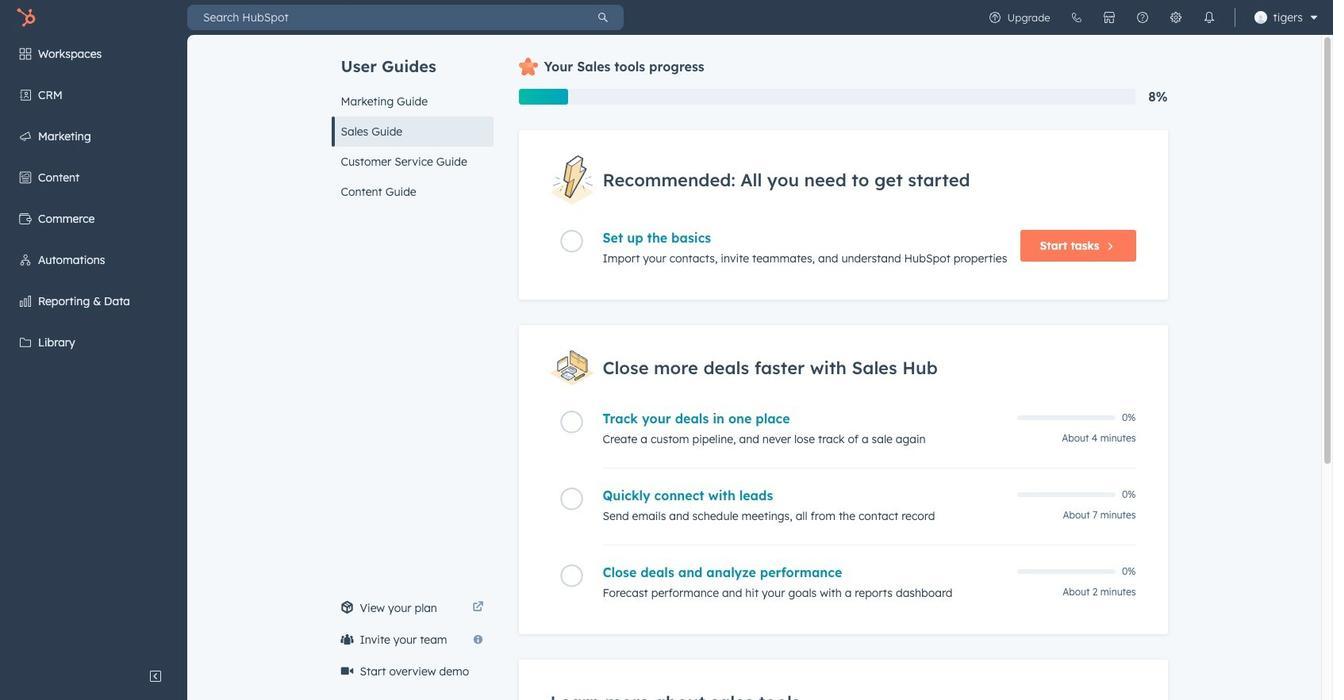 Task type: locate. For each thing, give the bounding box(es) containing it.
menu
[[978, 0, 1324, 35], [0, 35, 187, 661]]

link opens in a new window image
[[473, 599, 484, 618]]

marketplaces image
[[1103, 11, 1116, 24]]

progress bar
[[519, 89, 568, 105]]

howard n/a image
[[1255, 11, 1267, 24]]

notifications image
[[1203, 11, 1216, 24]]

0 horizontal spatial menu
[[0, 35, 187, 661]]



Task type: vqa. For each thing, say whether or not it's contained in the screenshot.
Marketplaces image
yes



Task type: describe. For each thing, give the bounding box(es) containing it.
Search HubSpot search field
[[187, 5, 583, 30]]

settings image
[[1170, 11, 1183, 24]]

1 horizontal spatial menu
[[978, 0, 1324, 35]]

user guides element
[[331, 35, 493, 207]]

link opens in a new window image
[[473, 603, 484, 614]]

help image
[[1136, 11, 1149, 24]]



